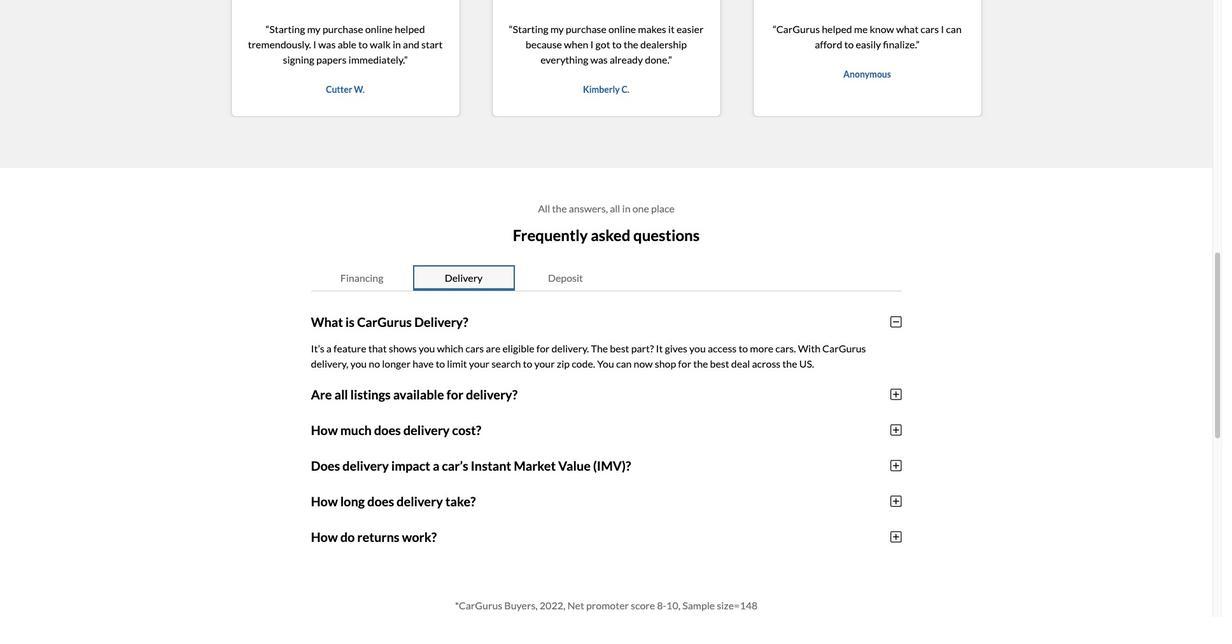 Task type: describe. For each thing, give the bounding box(es) containing it.
how much does delivery cost? button
[[311, 413, 902, 448]]

eligible
[[503, 343, 535, 355]]

because
[[526, 38, 562, 50]]

are all listings available for delivery? button
[[311, 377, 902, 413]]

online for to
[[609, 23, 636, 35]]

10,
[[667, 600, 681, 612]]

no
[[369, 358, 380, 370]]

take?
[[446, 494, 476, 509]]

to inside the cargurus helped me know what cars i can afford to easily finalize.
[[845, 38, 854, 50]]

size=148
[[717, 600, 758, 612]]

you
[[598, 358, 615, 370]]

that
[[369, 343, 387, 355]]

delivery.
[[552, 343, 589, 355]]

questions
[[634, 226, 700, 245]]

in inside starting my purchase online helped tremendously. i was able to walk in and start signing papers immediately.
[[393, 38, 401, 50]]

immediately.
[[349, 53, 404, 66]]

financing tab
[[311, 265, 413, 291]]

done.
[[645, 53, 669, 66]]

what
[[311, 315, 343, 330]]

the down access
[[694, 358, 709, 370]]

long
[[341, 494, 365, 509]]

does delivery impact a car's instant market value (imv)? button
[[311, 448, 902, 484]]

8-
[[658, 600, 667, 612]]

dealership
[[641, 38, 687, 50]]

and
[[403, 38, 420, 50]]

anonymous
[[844, 69, 892, 80]]

know
[[870, 23, 895, 35]]

search
[[492, 358, 521, 370]]

starting my purchase online helped tremendously. i was able to walk in and start signing papers immediately.
[[248, 23, 443, 66]]

was inside starting my purchase online helped tremendously. i was able to walk in and start signing papers immediately.
[[319, 38, 336, 50]]

the
[[591, 343, 608, 355]]

zip
[[557, 358, 570, 370]]

start
[[422, 38, 443, 50]]

with
[[799, 343, 821, 355]]

is
[[346, 315, 355, 330]]

makes
[[638, 23, 667, 35]]

does for long
[[368, 494, 394, 509]]

all the answers, all in one place
[[538, 203, 675, 215]]

cars inside the cargurus helped me know what cars i can afford to easily finalize.
[[921, 23, 940, 35]]

signing
[[283, 53, 315, 66]]

kimberly
[[583, 84, 620, 95]]

me
[[855, 23, 868, 35]]

already
[[610, 53, 643, 66]]

tab list containing financing
[[311, 265, 902, 292]]

1 horizontal spatial all
[[610, 203, 621, 215]]

the right all
[[552, 203, 567, 215]]

delivery for long
[[397, 494, 443, 509]]

it
[[669, 23, 675, 35]]

0 horizontal spatial best
[[610, 343, 630, 355]]

gives
[[665, 343, 688, 355]]

2022,
[[540, 600, 566, 612]]

able
[[338, 38, 357, 50]]

helped inside the cargurus helped me know what cars i can afford to easily finalize.
[[822, 23, 853, 35]]

across
[[753, 358, 781, 370]]

what is cargurus delivery?
[[311, 315, 469, 330]]

cutter w.
[[326, 84, 365, 95]]

everything
[[541, 53, 589, 66]]

answers,
[[569, 203, 608, 215]]

delivery for much
[[404, 423, 450, 438]]

i for can
[[942, 23, 945, 35]]

a inside dropdown button
[[433, 458, 440, 474]]

plus square image for for
[[891, 388, 902, 401]]

online for in
[[365, 23, 393, 35]]

code.
[[572, 358, 596, 370]]

value
[[559, 458, 591, 474]]

shows
[[389, 343, 417, 355]]

which
[[437, 343, 464, 355]]

how do returns work?
[[311, 530, 437, 545]]

cargurus helped me know what cars i can afford to easily finalize.
[[777, 23, 962, 50]]

limit
[[447, 358, 467, 370]]

deposit
[[548, 272, 584, 284]]

i for was
[[313, 38, 317, 50]]

*cargurus buyers, 2022, net promoter score 8-10, sample size=148
[[455, 600, 758, 612]]

purchase for able
[[323, 23, 363, 35]]

i inside starting my purchase online makes it easier because when i got to the dealership everything was already done.
[[591, 38, 594, 50]]

are
[[486, 343, 501, 355]]

1 horizontal spatial you
[[419, 343, 435, 355]]

how much does delivery cost?
[[311, 423, 482, 438]]

does
[[311, 458, 340, 474]]

net
[[568, 600, 585, 612]]

score
[[631, 600, 656, 612]]

frequently
[[513, 226, 588, 245]]

returns
[[358, 530, 400, 545]]

plus square image for car's
[[891, 460, 902, 472]]



Task type: vqa. For each thing, say whether or not it's contained in the screenshot.
'publish,'
no



Task type: locate. For each thing, give the bounding box(es) containing it.
starting up because
[[513, 23, 549, 35]]

you up 'have'
[[419, 343, 435, 355]]

2 horizontal spatial cargurus
[[823, 343, 867, 355]]

easier
[[677, 23, 704, 35]]

plus square image inside are all listings available for delivery? dropdown button
[[891, 388, 902, 401]]

1 horizontal spatial best
[[711, 358, 730, 370]]

have
[[413, 358, 434, 370]]

2 vertical spatial for
[[447, 387, 464, 402]]

it's a feature that shows you which cars are eligible for delivery. the best part? it gives you access to more cars. with cargurus delivery, you no longer have to limit your search to your zip code. you can now shop for the best deal across the us.
[[311, 343, 867, 370]]

0 vertical spatial for
[[537, 343, 550, 355]]

a left "car's"
[[433, 458, 440, 474]]

2 how from the top
[[311, 494, 338, 509]]

cargurus up that
[[357, 315, 412, 330]]

you left no
[[351, 358, 367, 370]]

0 horizontal spatial cargurus
[[357, 315, 412, 330]]

0 horizontal spatial my
[[307, 23, 321, 35]]

1 horizontal spatial starting
[[513, 23, 549, 35]]

afford
[[815, 38, 843, 50]]

2 my from the left
[[551, 23, 564, 35]]

kimberly c.
[[583, 84, 630, 95]]

does for much
[[374, 423, 401, 438]]

do
[[341, 530, 355, 545]]

all
[[610, 203, 621, 215], [335, 387, 348, 402]]

0 horizontal spatial you
[[351, 358, 367, 370]]

0 horizontal spatial a
[[327, 343, 332, 355]]

1 horizontal spatial in
[[623, 203, 631, 215]]

delivery up work?
[[397, 494, 443, 509]]

was inside starting my purchase online makes it easier because when i got to the dealership everything was already done.
[[591, 53, 608, 66]]

can
[[947, 23, 962, 35], [617, 358, 632, 370]]

0 horizontal spatial was
[[319, 38, 336, 50]]

2 purchase from the left
[[566, 23, 607, 35]]

delivery?
[[415, 315, 469, 330]]

cutter
[[326, 84, 352, 95]]

2 horizontal spatial i
[[942, 23, 945, 35]]

for inside dropdown button
[[447, 387, 464, 402]]

starting inside starting my purchase online makes it easier because when i got to the dealership everything was already done.
[[513, 23, 549, 35]]

can right what
[[947, 23, 962, 35]]

plus square image inside how much does delivery cost? dropdown button
[[891, 424, 902, 437]]

us.
[[800, 358, 815, 370]]

online inside starting my purchase online makes it easier because when i got to the dealership everything was already done.
[[609, 23, 636, 35]]

1 vertical spatial for
[[679, 358, 692, 370]]

for down gives
[[679, 358, 692, 370]]

in left one
[[623, 203, 631, 215]]

2 starting from the left
[[513, 23, 549, 35]]

*cargurus
[[455, 600, 503, 612]]

how do returns work? button
[[311, 520, 902, 555]]

tremendously.
[[248, 38, 311, 50]]

how for how do returns work?
[[311, 530, 338, 545]]

purchase
[[323, 23, 363, 35], [566, 23, 607, 35]]

delivery inside 'dropdown button'
[[397, 494, 443, 509]]

i left 'got' at the left top of page
[[591, 38, 594, 50]]

1 vertical spatial was
[[591, 53, 608, 66]]

0 vertical spatial does
[[374, 423, 401, 438]]

plus square image for cost?
[[891, 424, 902, 437]]

all right are
[[335, 387, 348, 402]]

2 vertical spatial delivery
[[397, 494, 443, 509]]

1 horizontal spatial helped
[[822, 23, 853, 35]]

can inside it's a feature that shows you which cars are eligible for delivery. the best part? it gives you access to more cars. with cargurus delivery, you no longer have to limit your search to your zip code. you can now shop for the best deal across the us.
[[617, 358, 632, 370]]

4 plus square image from the top
[[891, 531, 902, 544]]

1 vertical spatial in
[[623, 203, 631, 215]]

does inside 'dropdown button'
[[368, 494, 394, 509]]

best right the
[[610, 343, 630, 355]]

market
[[514, 458, 556, 474]]

2 horizontal spatial for
[[679, 358, 692, 370]]

for
[[537, 343, 550, 355], [679, 358, 692, 370], [447, 387, 464, 402]]

purchase up the able
[[323, 23, 363, 35]]

delivery tab
[[413, 265, 515, 291]]

0 vertical spatial all
[[610, 203, 621, 215]]

the
[[624, 38, 639, 50], [552, 203, 567, 215], [694, 358, 709, 370], [783, 358, 798, 370]]

my up because
[[551, 23, 564, 35]]

asked
[[591, 226, 631, 245]]

to up deal
[[739, 343, 749, 355]]

my inside starting my purchase online helped tremendously. i was able to walk in and start signing papers immediately.
[[307, 23, 321, 35]]

helped inside starting my purchase online helped tremendously. i was able to walk in and start signing papers immediately.
[[395, 23, 425, 35]]

1 horizontal spatial for
[[537, 343, 550, 355]]

does delivery impact a car's instant market value (imv)?
[[311, 458, 631, 474]]

to left limit in the left of the page
[[436, 358, 445, 370]]

cars inside it's a feature that shows you which cars are eligible for delivery. the best part? it gives you access to more cars. with cargurus delivery, you no longer have to limit your search to your zip code. you can now shop for the best deal across the us.
[[466, 343, 484, 355]]

0 horizontal spatial online
[[365, 23, 393, 35]]

0 horizontal spatial all
[[335, 387, 348, 402]]

all
[[538, 203, 551, 215]]

your
[[469, 358, 490, 370], [535, 358, 555, 370]]

car's
[[442, 458, 469, 474]]

it's
[[311, 343, 325, 355]]

helped up and
[[395, 23, 425, 35]]

1 starting from the left
[[270, 23, 305, 35]]

2 vertical spatial how
[[311, 530, 338, 545]]

instant
[[471, 458, 512, 474]]

plus square image
[[891, 388, 902, 401], [891, 424, 902, 437], [891, 460, 902, 472], [891, 531, 902, 544]]

2 online from the left
[[609, 23, 636, 35]]

c.
[[622, 84, 630, 95]]

online up the walk
[[365, 23, 393, 35]]

how
[[311, 423, 338, 438], [311, 494, 338, 509], [311, 530, 338, 545]]

cargurus right with
[[823, 343, 867, 355]]

cargurus inside the cargurus helped me know what cars i can afford to easily finalize.
[[777, 23, 820, 35]]

how long does delivery take? button
[[311, 484, 902, 520]]

my up signing
[[307, 23, 321, 35]]

1 helped from the left
[[395, 23, 425, 35]]

are all listings available for delivery?
[[311, 387, 518, 402]]

1 vertical spatial how
[[311, 494, 338, 509]]

0 vertical spatial how
[[311, 423, 338, 438]]

cargurus up afford
[[777, 23, 820, 35]]

place
[[652, 203, 675, 215]]

for right eligible
[[537, 343, 550, 355]]

1 vertical spatial can
[[617, 358, 632, 370]]

it
[[656, 343, 663, 355]]

to down eligible
[[523, 358, 533, 370]]

plus square image inside does delivery impact a car's instant market value (imv)? dropdown button
[[891, 460, 902, 472]]

starting my purchase online makes it easier because when i got to the dealership everything was already done.
[[513, 23, 704, 66]]

the inside starting my purchase online makes it easier because when i got to the dealership everything was already done.
[[624, 38, 639, 50]]

2 helped from the left
[[822, 23, 853, 35]]

purchase inside starting my purchase online makes it easier because when i got to the dealership everything was already done.
[[566, 23, 607, 35]]

1 my from the left
[[307, 23, 321, 35]]

helped
[[395, 23, 425, 35], [822, 23, 853, 35]]

listings
[[351, 387, 391, 402]]

1 vertical spatial a
[[433, 458, 440, 474]]

2 horizontal spatial you
[[690, 343, 706, 355]]

1 horizontal spatial i
[[591, 38, 594, 50]]

for down limit in the left of the page
[[447, 387, 464, 402]]

easily
[[856, 38, 882, 50]]

1 horizontal spatial cars
[[921, 23, 940, 35]]

got
[[596, 38, 611, 50]]

you right gives
[[690, 343, 706, 355]]

how left the much
[[311, 423, 338, 438]]

0 horizontal spatial helped
[[395, 23, 425, 35]]

a right it's
[[327, 343, 332, 355]]

how left long
[[311, 494, 338, 509]]

to inside starting my purchase online helped tremendously. i was able to walk in and start signing papers immediately.
[[359, 38, 368, 50]]

0 horizontal spatial starting
[[270, 23, 305, 35]]

walk
[[370, 38, 391, 50]]

can right you
[[617, 358, 632, 370]]

1 horizontal spatial my
[[551, 23, 564, 35]]

cargurus inside it's a feature that shows you which cars are eligible for delivery. the best part? it gives you access to more cars. with cargurus delivery, you no longer have to limit your search to your zip code. you can now shop for the best deal across the us.
[[823, 343, 867, 355]]

a
[[327, 343, 332, 355], [433, 458, 440, 474]]

i up signing
[[313, 38, 317, 50]]

sample
[[683, 600, 715, 612]]

0 horizontal spatial purchase
[[323, 23, 363, 35]]

frequently asked questions
[[513, 226, 700, 245]]

0 vertical spatial cargurus
[[777, 23, 820, 35]]

minus square image
[[891, 316, 902, 329]]

deposit tab
[[515, 265, 617, 291]]

purchase for when
[[566, 23, 607, 35]]

0 horizontal spatial i
[[313, 38, 317, 50]]

1 horizontal spatial can
[[947, 23, 962, 35]]

my for was
[[307, 23, 321, 35]]

how for how long does delivery take?
[[311, 494, 338, 509]]

best down access
[[711, 358, 730, 370]]

1 horizontal spatial your
[[535, 358, 555, 370]]

w.
[[354, 84, 365, 95]]

can inside the cargurus helped me know what cars i can afford to easily finalize.
[[947, 23, 962, 35]]

more
[[751, 343, 774, 355]]

helped up afford
[[822, 23, 853, 35]]

3 how from the top
[[311, 530, 338, 545]]

cars left are
[[466, 343, 484, 355]]

0 vertical spatial was
[[319, 38, 336, 50]]

cars.
[[776, 343, 797, 355]]

tab list
[[311, 265, 902, 292]]

access
[[708, 343, 737, 355]]

0 horizontal spatial can
[[617, 358, 632, 370]]

was down 'got' at the left top of page
[[591, 53, 608, 66]]

1 vertical spatial all
[[335, 387, 348, 402]]

delivery down the much
[[343, 458, 389, 474]]

one
[[633, 203, 650, 215]]

0 vertical spatial can
[[947, 23, 962, 35]]

i inside starting my purchase online helped tremendously. i was able to walk in and start signing papers immediately.
[[313, 38, 317, 50]]

1 vertical spatial cargurus
[[357, 315, 412, 330]]

starting up tremendously.
[[270, 23, 305, 35]]

starting for because
[[513, 23, 549, 35]]

delivery,
[[311, 358, 349, 370]]

how inside 'dropdown button'
[[311, 494, 338, 509]]

0 horizontal spatial in
[[393, 38, 401, 50]]

0 vertical spatial delivery
[[404, 423, 450, 438]]

delivery?
[[466, 387, 518, 402]]

0 vertical spatial a
[[327, 343, 332, 355]]

deal
[[732, 358, 751, 370]]

0 vertical spatial best
[[610, 343, 630, 355]]

much
[[341, 423, 372, 438]]

1 plus square image from the top
[[891, 388, 902, 401]]

does right long
[[368, 494, 394, 509]]

plus square image inside the how do returns work? "dropdown button"
[[891, 531, 902, 544]]

1 online from the left
[[365, 23, 393, 35]]

all left one
[[610, 203, 621, 215]]

financing
[[341, 272, 384, 284]]

1 horizontal spatial was
[[591, 53, 608, 66]]

online
[[365, 23, 393, 35], [609, 23, 636, 35]]

0 vertical spatial in
[[393, 38, 401, 50]]

1 how from the top
[[311, 423, 338, 438]]

how left do
[[311, 530, 338, 545]]

i inside the cargurus helped me know what cars i can afford to easily finalize.
[[942, 23, 945, 35]]

delivery
[[404, 423, 450, 438], [343, 458, 389, 474], [397, 494, 443, 509]]

starting
[[270, 23, 305, 35], [513, 23, 549, 35]]

0 vertical spatial cars
[[921, 23, 940, 35]]

0 horizontal spatial for
[[447, 387, 464, 402]]

0 horizontal spatial your
[[469, 358, 490, 370]]

does
[[374, 423, 401, 438], [368, 494, 394, 509]]

does inside dropdown button
[[374, 423, 401, 438]]

1 horizontal spatial online
[[609, 23, 636, 35]]

buyers,
[[505, 600, 538, 612]]

to right the able
[[359, 38, 368, 50]]

your left the zip
[[535, 358, 555, 370]]

longer
[[382, 358, 411, 370]]

how inside "dropdown button"
[[311, 530, 338, 545]]

1 your from the left
[[469, 358, 490, 370]]

promoter
[[587, 600, 629, 612]]

shop
[[655, 358, 677, 370]]

was up "papers" on the top
[[319, 38, 336, 50]]

my
[[307, 23, 321, 35], [551, 23, 564, 35]]

cost?
[[452, 423, 482, 438]]

all inside dropdown button
[[335, 387, 348, 402]]

papers
[[317, 53, 347, 66]]

cars right what
[[921, 23, 940, 35]]

1 vertical spatial delivery
[[343, 458, 389, 474]]

2 vertical spatial cargurus
[[823, 343, 867, 355]]

delivery down available
[[404, 423, 450, 438]]

to inside starting my purchase online makes it easier because when i got to the dealership everything was already done.
[[613, 38, 622, 50]]

how for how much does delivery cost?
[[311, 423, 338, 438]]

in left and
[[393, 38, 401, 50]]

purchase inside starting my purchase online helped tremendously. i was able to walk in and start signing papers immediately.
[[323, 23, 363, 35]]

i right what
[[942, 23, 945, 35]]

plus square image
[[891, 495, 902, 508]]

feature
[[334, 343, 367, 355]]

1 horizontal spatial a
[[433, 458, 440, 474]]

to
[[359, 38, 368, 50], [613, 38, 622, 50], [845, 38, 854, 50], [739, 343, 749, 355], [436, 358, 445, 370], [523, 358, 533, 370]]

to left easily
[[845, 38, 854, 50]]

finalize.
[[884, 38, 917, 50]]

2 plus square image from the top
[[891, 424, 902, 437]]

what
[[897, 23, 919, 35]]

2 your from the left
[[535, 358, 555, 370]]

work?
[[402, 530, 437, 545]]

how inside dropdown button
[[311, 423, 338, 438]]

0 horizontal spatial cars
[[466, 343, 484, 355]]

1 vertical spatial best
[[711, 358, 730, 370]]

my inside starting my purchase online makes it easier because when i got to the dealership everything was already done.
[[551, 23, 564, 35]]

starting for was
[[270, 23, 305, 35]]

my for because
[[551, 23, 564, 35]]

does right the much
[[374, 423, 401, 438]]

a inside it's a feature that shows you which cars are eligible for delivery. the best part? it gives you access to more cars. with cargurus delivery, you no longer have to limit your search to your zip code. you can now shop for the best deal across the us.
[[327, 343, 332, 355]]

1 vertical spatial does
[[368, 494, 394, 509]]

online up 'got' at the left top of page
[[609, 23, 636, 35]]

cargurus inside dropdown button
[[357, 315, 412, 330]]

your down are
[[469, 358, 490, 370]]

1 vertical spatial cars
[[466, 343, 484, 355]]

the up already
[[624, 38, 639, 50]]

1 horizontal spatial cargurus
[[777, 23, 820, 35]]

3 plus square image from the top
[[891, 460, 902, 472]]

are
[[311, 387, 332, 402]]

1 purchase from the left
[[323, 23, 363, 35]]

purchase up when
[[566, 23, 607, 35]]

1 horizontal spatial purchase
[[566, 23, 607, 35]]

cargurus
[[777, 23, 820, 35], [357, 315, 412, 330], [823, 343, 867, 355]]

to right 'got' at the left top of page
[[613, 38, 622, 50]]

the down cars.
[[783, 358, 798, 370]]

online inside starting my purchase online helped tremendously. i was able to walk in and start signing papers immediately.
[[365, 23, 393, 35]]

starting inside starting my purchase online helped tremendously. i was able to walk in and start signing papers immediately.
[[270, 23, 305, 35]]

part?
[[632, 343, 654, 355]]



